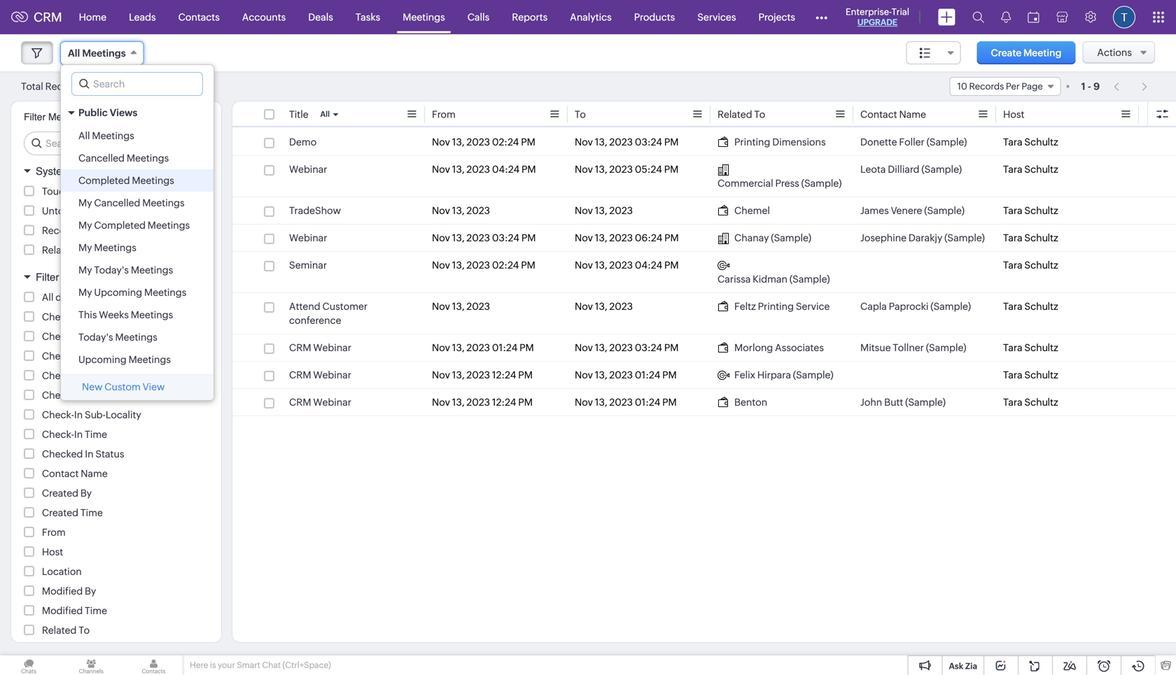 Task type: locate. For each thing, give the bounding box(es) containing it.
zia
[[966, 662, 977, 671]]

1 tara schultz from the top
[[1003, 137, 1059, 148]]

nov 13, 2023 03:24 pm for nov 13, 2023 01:24 pm
[[575, 342, 679, 354]]

02:24
[[492, 137, 519, 148], [492, 260, 519, 271]]

custom
[[105, 382, 141, 393]]

location
[[42, 566, 82, 578]]

Search text field
[[72, 73, 202, 95]]

my down record action
[[78, 242, 92, 253]]

(sample) for commercial press (sample)
[[801, 178, 842, 189]]

schultz for leota dilliard (sample)
[[1025, 164, 1059, 175]]

crm for morlong associates
[[289, 342, 311, 354]]

here is your smart chat (ctrl+space)
[[190, 661, 331, 670]]

commercial
[[718, 178, 773, 189]]

1 crm webinar from the top
[[289, 342, 351, 354]]

by up modified time
[[85, 586, 96, 597]]

modified for modified time
[[42, 606, 83, 617]]

1 check- from the top
[[42, 312, 74, 323]]

webinar link up seminar link on the top left of page
[[289, 231, 327, 245]]

check-in address
[[42, 312, 122, 323]]

2 tara from the top
[[1003, 164, 1023, 175]]

donette foller (sample) link
[[861, 135, 967, 149]]

(sample) inside 'link'
[[771, 232, 812, 244]]

profile image
[[1113, 6, 1136, 28]]

2 check- from the top
[[42, 331, 74, 342]]

2 02:24 from the top
[[492, 260, 519, 271]]

check- down check-in by
[[42, 351, 74, 362]]

check-in country
[[42, 370, 122, 382]]

3 schultz from the top
[[1025, 205, 1059, 216]]

filter by fields
[[36, 271, 105, 284]]

1 12:24 from the top
[[492, 370, 516, 381]]

trial
[[892, 7, 910, 17]]

row group
[[232, 129, 1176, 417]]

in up the check-in state
[[74, 370, 83, 382]]

printing down "carissa kidman (sample)"
[[758, 301, 794, 312]]

search element
[[964, 0, 993, 34]]

records up filter meetings by
[[45, 81, 83, 92]]

associates
[[775, 342, 824, 354]]

records up fields
[[79, 245, 116, 256]]

1 vertical spatial today's
[[78, 332, 113, 343]]

1 horizontal spatial nov 13, 2023 04:24 pm
[[575, 260, 679, 271]]

0 vertical spatial created
[[42, 488, 78, 499]]

2 crm webinar from the top
[[289, 370, 351, 381]]

1 vertical spatial all meetings
[[78, 130, 134, 141]]

tara for leota dilliard (sample)
[[1003, 164, 1023, 175]]

1 vertical spatial contact name
[[42, 468, 108, 480]]

0 vertical spatial action
[[77, 225, 107, 236]]

9 up public on the top left
[[85, 82, 91, 92]]

tara schultz for capla paprocki (sample)
[[1003, 301, 1059, 312]]

time down modified by
[[85, 606, 107, 617]]

new
[[82, 382, 103, 393]]

0 vertical spatial nov 13, 2023 12:24 pm
[[432, 370, 533, 381]]

meetings down the home link
[[82, 48, 126, 59]]

check- down check-in city
[[42, 370, 74, 382]]

1 vertical spatial crm webinar
[[289, 370, 351, 381]]

nov 13, 2023 12:24 pm
[[432, 370, 533, 381], [432, 397, 533, 408]]

filter up all day
[[36, 271, 59, 284]]

products
[[634, 12, 675, 23]]

Search text field
[[25, 132, 210, 155]]

2 schultz from the top
[[1025, 164, 1059, 175]]

upcoming
[[94, 287, 142, 298], [78, 354, 127, 366]]

action
[[77, 225, 107, 236], [118, 245, 148, 256]]

to
[[575, 109, 586, 120], [754, 109, 765, 120], [79, 625, 90, 636]]

dimensions
[[772, 137, 826, 148]]

related down modified time
[[42, 625, 77, 636]]

1 schultz from the top
[[1025, 137, 1059, 148]]

upcoming up country
[[78, 354, 127, 366]]

my down touched records at left
[[78, 197, 92, 209]]

0 horizontal spatial 9
[[85, 82, 91, 92]]

filter for filter by fields
[[36, 271, 59, 284]]

2 webinar link from the top
[[289, 231, 327, 245]]

0 vertical spatial name
[[899, 109, 926, 120]]

2 my from the top
[[78, 220, 92, 231]]

mitsue tollner (sample)
[[861, 342, 967, 354]]

schultz for john butt (sample)
[[1025, 397, 1059, 408]]

0 vertical spatial from
[[432, 109, 456, 120]]

meetings up my today's meetings
[[94, 242, 136, 253]]

1 vertical spatial from
[[42, 527, 66, 538]]

in for address
[[74, 312, 83, 323]]

contact name up donette
[[861, 109, 926, 120]]

1 vertical spatial 02:24
[[492, 260, 519, 271]]

time down sub- at the left bottom of the page
[[85, 429, 107, 440]]

(sample) right press
[[801, 178, 842, 189]]

1 nov 13, 2023 12:24 pm from the top
[[432, 370, 533, 381]]

filter
[[24, 111, 46, 123], [36, 271, 59, 284]]

9 for 1 - 9
[[1094, 81, 1100, 92]]

1 02:24 from the top
[[492, 137, 519, 148]]

modified down modified by
[[42, 606, 83, 617]]

mitsue tollner (sample) link
[[861, 341, 967, 355]]

0 vertical spatial crm webinar link
[[289, 341, 351, 355]]

1 vertical spatial modified
[[42, 606, 83, 617]]

all meetings inside field
[[68, 48, 126, 59]]

2 vertical spatial nov 13, 2023 01:24 pm
[[575, 397, 677, 408]]

1 horizontal spatial host
[[1003, 109, 1025, 120]]

donette
[[861, 137, 897, 148]]

created up created time
[[42, 488, 78, 499]]

1 webinar link from the top
[[289, 162, 327, 176]]

host down per
[[1003, 109, 1025, 120]]

7 schultz from the top
[[1025, 342, 1059, 354]]

4 tara from the top
[[1003, 232, 1023, 244]]

all inside field
[[68, 48, 80, 59]]

seminar
[[289, 260, 327, 271]]

1 vertical spatial time
[[80, 508, 103, 519]]

0 horizontal spatial contact name
[[42, 468, 108, 480]]

1 vertical spatial nov 13, 2023 01:24 pm
[[575, 370, 677, 381]]

tara schultz for donette foller (sample)
[[1003, 137, 1059, 148]]

0 vertical spatial contact name
[[861, 109, 926, 120]]

demo
[[289, 137, 317, 148]]

6 schultz from the top
[[1025, 301, 1059, 312]]

calls link
[[456, 0, 501, 34]]

chats image
[[0, 656, 58, 676]]

time
[[85, 429, 107, 440], [80, 508, 103, 519], [85, 606, 107, 617]]

1 vertical spatial contact
[[42, 468, 79, 480]]

records down defined
[[84, 186, 122, 197]]

time down created by at bottom
[[80, 508, 103, 519]]

modified for modified by
[[42, 586, 83, 597]]

(sample) up carissa kidman (sample) link
[[771, 232, 812, 244]]

in up check-in by
[[74, 312, 83, 323]]

in up the checked in status
[[74, 429, 83, 440]]

all meetings down by
[[78, 130, 134, 141]]

3 tara from the top
[[1003, 205, 1023, 216]]

2 vertical spatial nov 13, 2023 03:24 pm
[[575, 342, 679, 354]]

check- for check-in address
[[42, 312, 74, 323]]

(sample) up service
[[790, 274, 830, 285]]

(sample) right paprocki
[[931, 301, 971, 312]]

0 vertical spatial 12:24
[[492, 370, 516, 381]]

1 vertical spatial nov 13, 2023 12:24 pm
[[432, 397, 533, 408]]

meetings left calls
[[403, 12, 445, 23]]

0 horizontal spatial nov 13, 2023 04:24 pm
[[432, 164, 536, 175]]

tara
[[1003, 137, 1023, 148], [1003, 164, 1023, 175], [1003, 205, 1023, 216], [1003, 232, 1023, 244], [1003, 260, 1023, 271], [1003, 301, 1023, 312], [1003, 342, 1023, 354], [1003, 370, 1023, 381], [1003, 397, 1023, 408]]

0 horizontal spatial host
[[42, 547, 63, 558]]

7 tara schultz from the top
[[1003, 342, 1059, 354]]

8 tara schultz from the top
[[1003, 370, 1059, 381]]

related up printing dimensions link
[[718, 109, 752, 120]]

0 vertical spatial cancelled
[[78, 153, 125, 164]]

0 vertical spatial host
[[1003, 109, 1025, 120]]

2 tara schultz from the top
[[1003, 164, 1059, 175]]

modified down the location
[[42, 586, 83, 597]]

0 vertical spatial modified
[[42, 586, 83, 597]]

0 horizontal spatial 04:24
[[492, 164, 520, 175]]

Other Modules field
[[807, 6, 837, 28]]

host up the location
[[42, 547, 63, 558]]

02:24 for nov 13, 2023 03:24 pm
[[492, 137, 519, 148]]

1 horizontal spatial 9
[[1094, 81, 1100, 92]]

records
[[45, 81, 83, 92], [969, 81, 1004, 92], [84, 186, 122, 197], [95, 206, 133, 217], [79, 245, 116, 256]]

analytics
[[570, 12, 612, 23]]

home
[[79, 12, 107, 23]]

4 my from the top
[[78, 265, 92, 276]]

3 tara schultz from the top
[[1003, 205, 1059, 216]]

printing up 'commercial'
[[735, 137, 770, 148]]

webinar link for nov 13, 2023 03:24 pm
[[289, 231, 327, 245]]

4 check- from the top
[[42, 370, 74, 382]]

name down the checked in status
[[81, 468, 108, 480]]

darakjy
[[909, 232, 943, 244]]

7 tara from the top
[[1003, 342, 1023, 354]]

0 vertical spatial crm webinar
[[289, 342, 351, 354]]

6 tara from the top
[[1003, 301, 1023, 312]]

contact name up created by at bottom
[[42, 468, 108, 480]]

(sample) up darakjy
[[924, 205, 965, 216]]

commercial press (sample)
[[718, 178, 842, 189]]

all meetings
[[68, 48, 126, 59], [78, 130, 134, 141]]

1 vertical spatial nov 13, 2023 03:24 pm
[[432, 232, 536, 244]]

3 my from the top
[[78, 242, 92, 253]]

1 horizontal spatial name
[[899, 109, 926, 120]]

by up created time
[[80, 488, 92, 499]]

3 crm webinar from the top
[[289, 397, 351, 408]]

check- up the check-in time
[[42, 410, 74, 421]]

modified time
[[42, 606, 107, 617]]

crm webinar link for morlong
[[289, 341, 351, 355]]

per
[[1006, 81, 1020, 92]]

crm webinar for morlong
[[289, 342, 351, 354]]

check- down check-in country
[[42, 390, 74, 401]]

by for created
[[80, 488, 92, 499]]

public
[[78, 107, 108, 118]]

demo link
[[289, 135, 317, 149]]

related to down modified time
[[42, 625, 90, 636]]

press
[[775, 178, 800, 189]]

9 right -
[[1094, 81, 1100, 92]]

4 schultz from the top
[[1025, 232, 1059, 244]]

1 horizontal spatial from
[[432, 109, 456, 120]]

1 tara from the top
[[1003, 137, 1023, 148]]

0 horizontal spatial name
[[81, 468, 108, 480]]

check- for check-in sub-locality
[[42, 410, 74, 421]]

feltz printing service
[[735, 301, 830, 312]]

my for my completed meetings
[[78, 220, 92, 231]]

filter inside dropdown button
[[36, 271, 59, 284]]

1 horizontal spatial 04:24
[[635, 260, 663, 271]]

1 nov 13, 2023 02:24 pm from the top
[[432, 137, 536, 148]]

1 crm webinar link from the top
[[289, 341, 351, 355]]

check- up check-in city
[[42, 331, 74, 342]]

6 tara schultz from the top
[[1003, 301, 1059, 312]]

state
[[85, 390, 109, 401]]

2 vertical spatial crm webinar link
[[289, 396, 351, 410]]

meetings up my cancelled meetings
[[132, 175, 174, 186]]

1 vertical spatial filter
[[36, 271, 59, 284]]

(sample) for john butt (sample)
[[905, 397, 946, 408]]

1 my from the top
[[78, 197, 92, 209]]

in left state
[[74, 390, 83, 401]]

1 horizontal spatial related to
[[718, 109, 765, 120]]

tara schultz for josephine darakjy (sample)
[[1003, 232, 1059, 244]]

(sample) right "dilliard"
[[922, 164, 962, 175]]

03:24
[[635, 137, 662, 148], [492, 232, 520, 244], [635, 342, 662, 354]]

12:24 for felix hirpara (sample)
[[492, 370, 516, 381]]

in for by
[[74, 331, 83, 342]]

carissa
[[718, 274, 751, 285]]

check- down all day
[[42, 312, 74, 323]]

1 vertical spatial webinar link
[[289, 231, 327, 245]]

size image
[[920, 47, 931, 60]]

meetings inside 'all meetings' field
[[82, 48, 126, 59]]

9 tara from the top
[[1003, 397, 1023, 408]]

0 horizontal spatial related to
[[42, 625, 90, 636]]

public views
[[78, 107, 137, 118]]

1 vertical spatial cancelled
[[94, 197, 140, 209]]

my down untouched records
[[78, 220, 92, 231]]

2 vertical spatial 03:24
[[635, 342, 662, 354]]

7 check- from the top
[[42, 429, 74, 440]]

meetings up filters
[[127, 153, 169, 164]]

chat
[[262, 661, 281, 670]]

hirpara
[[757, 370, 791, 381]]

1 vertical spatial crm webinar link
[[289, 368, 351, 382]]

james
[[861, 205, 889, 216]]

10 Records Per Page field
[[950, 77, 1061, 96]]

filter down the total
[[24, 111, 46, 123]]

all
[[68, 48, 80, 59], [320, 110, 330, 119], [78, 130, 90, 141], [42, 292, 53, 303]]

2 crm webinar link from the top
[[289, 368, 351, 382]]

meetings left by
[[48, 111, 88, 123]]

2 vertical spatial crm webinar
[[289, 397, 351, 408]]

cancelled down completed meetings
[[94, 197, 140, 209]]

my down fields
[[78, 287, 92, 298]]

0 vertical spatial filter
[[24, 111, 46, 123]]

2 12:24 from the top
[[492, 397, 516, 408]]

records inside 10 records per page field
[[969, 81, 1004, 92]]

attend customer conference link
[[289, 300, 418, 328]]

1 vertical spatial 12:24
[[492, 397, 516, 408]]

name up foller
[[899, 109, 926, 120]]

my down related records action
[[78, 265, 92, 276]]

0 vertical spatial all meetings
[[68, 48, 126, 59]]

0 vertical spatial upcoming
[[94, 287, 142, 298]]

check-in city
[[42, 351, 103, 362]]

by inside dropdown button
[[62, 271, 74, 284]]

is
[[210, 661, 216, 670]]

crm for benton
[[289, 397, 311, 408]]

5 check- from the top
[[42, 390, 74, 401]]

in for sub-
[[74, 410, 83, 421]]

signals image
[[1001, 11, 1011, 23]]

0 vertical spatial contact
[[861, 109, 897, 120]]

records up my completed meetings
[[95, 206, 133, 217]]

related to up printing dimensions link
[[718, 109, 765, 120]]

2 nov 13, 2023 02:24 pm from the top
[[432, 260, 536, 271]]

0 vertical spatial related
[[718, 109, 752, 120]]

1 modified from the top
[[42, 586, 83, 597]]

accounts link
[[231, 0, 297, 34]]

1 horizontal spatial action
[[118, 245, 148, 256]]

butt
[[884, 397, 904, 408]]

9 schultz from the top
[[1025, 397, 1059, 408]]

in left status
[[85, 449, 94, 460]]

today's up city
[[78, 332, 113, 343]]

05:24
[[635, 164, 662, 175]]

nov 13, 2023 03:24 pm for nov 13, 2023 02:24 pm
[[575, 137, 679, 148]]

related down record
[[42, 245, 77, 256]]

0 vertical spatial 04:24
[[492, 164, 520, 175]]

meetings down "this weeks meetings"
[[115, 332, 157, 343]]

1 vertical spatial 04:24
[[635, 260, 663, 271]]

10 records per page
[[958, 81, 1043, 92]]

8 tara from the top
[[1003, 370, 1023, 381]]

5 tara schultz from the top
[[1003, 260, 1059, 271]]

all up total records 9
[[68, 48, 80, 59]]

total
[[21, 81, 43, 92]]

tara for donette foller (sample)
[[1003, 137, 1023, 148]]

today's down my meetings
[[94, 265, 129, 276]]

this
[[78, 309, 97, 321]]

2 nov 13, 2023 12:24 pm from the top
[[432, 397, 533, 408]]

1 vertical spatial 01:24
[[635, 370, 661, 381]]

9 inside total records 9
[[85, 82, 91, 92]]

1 vertical spatial completed
[[94, 220, 146, 231]]

create menu element
[[930, 0, 964, 34]]

None field
[[906, 41, 961, 64]]

profile element
[[1105, 0, 1144, 34]]

row group containing demo
[[232, 129, 1176, 417]]

nov
[[432, 137, 450, 148], [575, 137, 593, 148], [432, 164, 450, 175], [575, 164, 593, 175], [432, 205, 450, 216], [575, 205, 593, 216], [432, 232, 450, 244], [575, 232, 593, 244], [432, 260, 450, 271], [575, 260, 593, 271], [432, 301, 450, 312], [575, 301, 593, 312], [432, 342, 450, 354], [575, 342, 593, 354], [432, 370, 450, 381], [575, 370, 593, 381], [432, 397, 450, 408], [575, 397, 593, 408]]

by for filter
[[62, 271, 74, 284]]

venere
[[891, 205, 922, 216]]

1 vertical spatial created
[[42, 508, 78, 519]]

in down check-in address
[[74, 331, 83, 342]]

1 vertical spatial nov 13, 2023 02:24 pm
[[432, 260, 536, 271]]

check- up the checked
[[42, 429, 74, 440]]

paprocki
[[889, 301, 929, 312]]

webinar link down demo
[[289, 162, 327, 176]]

in left sub- at the left bottom of the page
[[74, 410, 83, 421]]

feltz printing service link
[[718, 300, 830, 314]]

contact up donette
[[861, 109, 897, 120]]

nov 13, 2023 01:24 pm for felix hirpara (sample)
[[575, 370, 677, 381]]

0 vertical spatial webinar link
[[289, 162, 327, 176]]

system
[[36, 165, 71, 178]]

records right 10
[[969, 81, 1004, 92]]

contact down the checked
[[42, 468, 79, 480]]

All Meetings field
[[60, 41, 144, 65]]

check-in sub-locality
[[42, 410, 141, 421]]

crm webinar link for felix
[[289, 368, 351, 382]]

records for total
[[45, 81, 83, 92]]

crm webinar
[[289, 342, 351, 354], [289, 370, 351, 381], [289, 397, 351, 408]]

3 check- from the top
[[42, 351, 74, 362]]

felix hirpara (sample)
[[735, 370, 834, 381]]

1 created from the top
[[42, 488, 78, 499]]

created for created time
[[42, 508, 78, 519]]

carissa kidman (sample)
[[718, 274, 830, 285]]

all right title
[[320, 110, 330, 119]]

upcoming up weeks
[[94, 287, 142, 298]]

2 vertical spatial time
[[85, 606, 107, 617]]

(sample) right tollner
[[926, 342, 967, 354]]

9 tara schultz from the top
[[1003, 397, 1059, 408]]

calendar image
[[1028, 12, 1040, 23]]

(sample) down associates
[[793, 370, 834, 381]]

tara schultz for mitsue tollner (sample)
[[1003, 342, 1059, 354]]

created down created by at bottom
[[42, 508, 78, 519]]

host
[[1003, 109, 1025, 120], [42, 547, 63, 558]]

all meetings down the home link
[[68, 48, 126, 59]]

0 vertical spatial related to
[[718, 109, 765, 120]]

0 vertical spatial 01:24
[[492, 342, 518, 354]]

by up city
[[85, 331, 96, 342]]

in for status
[[85, 449, 94, 460]]

chemel
[[735, 205, 770, 216]]

0 vertical spatial nov 13, 2023 02:24 pm
[[432, 137, 536, 148]]

webinar for morlong associates
[[313, 342, 351, 354]]

all down public on the top left
[[78, 130, 90, 141]]

signals element
[[993, 0, 1020, 34]]

action up related records action
[[77, 225, 107, 236]]

(sample) for mitsue tollner (sample)
[[926, 342, 967, 354]]

navigation
[[1107, 76, 1155, 97]]

1 vertical spatial printing
[[758, 301, 794, 312]]

6 check- from the top
[[42, 410, 74, 421]]

1 vertical spatial host
[[42, 547, 63, 558]]

schultz for josephine darakjy (sample)
[[1025, 232, 1059, 244]]

5 my from the top
[[78, 287, 92, 298]]

0 vertical spatial 03:24
[[635, 137, 662, 148]]

services link
[[686, 0, 747, 34]]

(sample) right butt
[[905, 397, 946, 408]]

0 vertical spatial 02:24
[[492, 137, 519, 148]]

(sample) right darakjy
[[945, 232, 985, 244]]

my today's meetings
[[78, 265, 173, 276]]

meetings up view
[[129, 354, 171, 366]]

system defined filters button
[[11, 159, 221, 184]]

02:24 for nov 13, 2023 04:24 pm
[[492, 260, 519, 271]]

here
[[190, 661, 208, 670]]

0 vertical spatial nov 13, 2023 03:24 pm
[[575, 137, 679, 148]]

4 tara schultz from the top
[[1003, 232, 1059, 244]]

cancelled up defined
[[78, 153, 125, 164]]

(sample) right foller
[[927, 137, 967, 148]]

0 horizontal spatial from
[[42, 527, 66, 538]]

products link
[[623, 0, 686, 34]]

today's
[[94, 265, 129, 276], [78, 332, 113, 343]]

2 vertical spatial 01:24
[[635, 397, 661, 408]]

action up my today's meetings
[[118, 245, 148, 256]]

in left city
[[74, 351, 83, 362]]

by up day
[[62, 271, 74, 284]]

dilliard
[[888, 164, 920, 175]]

leads
[[129, 12, 156, 23]]

records for untouched
[[95, 206, 133, 217]]

2 created from the top
[[42, 508, 78, 519]]

contact name
[[861, 109, 926, 120], [42, 468, 108, 480]]

2 modified from the top
[[42, 606, 83, 617]]

sub-
[[85, 410, 106, 421]]

by
[[62, 271, 74, 284], [85, 331, 96, 342], [80, 488, 92, 499], [85, 586, 96, 597]]

pm
[[521, 137, 536, 148], [664, 137, 679, 148], [522, 164, 536, 175], [664, 164, 679, 175], [522, 232, 536, 244], [665, 232, 679, 244], [521, 260, 536, 271], [665, 260, 679, 271], [520, 342, 534, 354], [664, 342, 679, 354], [518, 370, 533, 381], [662, 370, 677, 381], [518, 397, 533, 408], [662, 397, 677, 408]]

capla paprocki (sample) link
[[861, 300, 971, 314]]



Task type: vqa. For each thing, say whether or not it's contained in the screenshot.
bottom days
no



Task type: describe. For each thing, give the bounding box(es) containing it.
records for related
[[79, 245, 116, 256]]

01:24 for benton
[[635, 397, 661, 408]]

nov 13, 2023 02:24 pm for nov 13, 2023 04:24 pm
[[432, 260, 536, 271]]

by
[[91, 111, 101, 123]]

all left day
[[42, 292, 53, 303]]

0 horizontal spatial action
[[77, 225, 107, 236]]

record
[[42, 225, 75, 236]]

06:24
[[635, 232, 663, 244]]

morlong
[[735, 342, 773, 354]]

mitsue
[[861, 342, 891, 354]]

foller
[[899, 137, 925, 148]]

10
[[958, 81, 968, 92]]

tara for capla paprocki (sample)
[[1003, 301, 1023, 312]]

my for my upcoming meetings
[[78, 287, 92, 298]]

records for 10
[[969, 81, 1004, 92]]

0 vertical spatial time
[[85, 429, 107, 440]]

reports link
[[501, 0, 559, 34]]

public views region
[[61, 125, 214, 371]]

commercial press (sample) link
[[718, 162, 847, 190]]

in for state
[[74, 390, 83, 401]]

my for my today's meetings
[[78, 265, 92, 276]]

schultz for donette foller (sample)
[[1025, 137, 1059, 148]]

check- for check-in state
[[42, 390, 74, 401]]

deals
[[308, 12, 333, 23]]

title
[[289, 109, 309, 120]]

filter by fields button
[[11, 265, 221, 290]]

nov 13, 2023 12:24 pm for benton
[[432, 397, 533, 408]]

(sample) for leota dilliard (sample)
[[922, 164, 962, 175]]

my cancelled meetings
[[78, 197, 185, 209]]

12:24 for benton
[[492, 397, 516, 408]]

records for touched
[[84, 186, 122, 197]]

meetings down my upcoming meetings
[[131, 309, 173, 321]]

accounts
[[242, 12, 286, 23]]

1 vertical spatial nov 13, 2023 04:24 pm
[[575, 260, 679, 271]]

webinar for benton
[[313, 397, 351, 408]]

03:24 for nov 13, 2023 02:24 pm
[[635, 137, 662, 148]]

schultz for james venere (sample)
[[1025, 205, 1059, 216]]

my for my cancelled meetings
[[78, 197, 92, 209]]

create menu image
[[938, 9, 956, 26]]

felix
[[735, 370, 756, 381]]

(sample) for james venere (sample)
[[924, 205, 965, 216]]

enterprise-
[[846, 7, 892, 17]]

new custom view
[[82, 382, 165, 393]]

page
[[1022, 81, 1043, 92]]

filters
[[113, 165, 141, 178]]

chemel link
[[718, 204, 770, 218]]

1 vertical spatial related to
[[42, 625, 90, 636]]

meetings down my today's meetings
[[144, 287, 187, 298]]

in for time
[[74, 429, 83, 440]]

meetings down my cancelled meetings
[[148, 220, 190, 231]]

9 for total records 9
[[85, 82, 91, 92]]

1 vertical spatial upcoming
[[78, 354, 127, 366]]

tara schultz for leota dilliard (sample)
[[1003, 164, 1059, 175]]

tara schultz for john butt (sample)
[[1003, 397, 1059, 408]]

carissa kidman (sample) link
[[718, 258, 847, 286]]

check- for check-in country
[[42, 370, 74, 382]]

in for city
[[74, 351, 83, 362]]

channels image
[[62, 656, 120, 676]]

check- for check-in city
[[42, 351, 74, 362]]

enterprise-trial upgrade
[[846, 7, 910, 27]]

search image
[[973, 11, 984, 23]]

0 vertical spatial nov 13, 2023 01:24 pm
[[432, 342, 534, 354]]

crm link
[[11, 10, 62, 24]]

leota dilliard (sample)
[[861, 164, 962, 175]]

check- for check-in time
[[42, 429, 74, 440]]

fields
[[77, 271, 105, 284]]

1 vertical spatial 03:24
[[492, 232, 520, 244]]

2 horizontal spatial to
[[754, 109, 765, 120]]

1 horizontal spatial contact
[[861, 109, 897, 120]]

1 horizontal spatial contact name
[[861, 109, 926, 120]]

tara for james venere (sample)
[[1003, 205, 1023, 216]]

james venere (sample) link
[[861, 204, 965, 218]]

john butt (sample)
[[861, 397, 946, 408]]

printing dimensions
[[735, 137, 826, 148]]

touched
[[42, 186, 82, 197]]

check-in time
[[42, 429, 107, 440]]

contacts link
[[167, 0, 231, 34]]

(sample) for donette foller (sample)
[[927, 137, 967, 148]]

schultz for mitsue tollner (sample)
[[1025, 342, 1059, 354]]

leota
[[861, 164, 886, 175]]

my upcoming meetings
[[78, 287, 187, 298]]

tara for john butt (sample)
[[1003, 397, 1023, 408]]

tara for josephine darakjy (sample)
[[1003, 232, 1023, 244]]

printing dimensions link
[[718, 135, 826, 149]]

0 vertical spatial printing
[[735, 137, 770, 148]]

today's meetings
[[78, 332, 157, 343]]

time for modified time
[[85, 606, 107, 617]]

city
[[85, 351, 103, 362]]

customer
[[322, 301, 368, 312]]

create
[[991, 47, 1022, 58]]

tara schultz for james venere (sample)
[[1003, 205, 1059, 216]]

upgrade
[[858, 18, 898, 27]]

chanay (sample)
[[735, 232, 812, 244]]

2 vertical spatial related
[[42, 625, 77, 636]]

nov 13, 2023 06:24 pm
[[575, 232, 679, 244]]

nov 13, 2023 01:24 pm for benton
[[575, 397, 677, 408]]

1 vertical spatial related
[[42, 245, 77, 256]]

0 horizontal spatial to
[[79, 625, 90, 636]]

5 schultz from the top
[[1025, 260, 1059, 271]]

check- for check-in by
[[42, 331, 74, 342]]

in for country
[[74, 370, 83, 382]]

leads link
[[118, 0, 167, 34]]

new custom view link
[[61, 375, 214, 401]]

contacts
[[178, 12, 220, 23]]

by for modified
[[85, 586, 96, 597]]

crm webinar for felix
[[289, 370, 351, 381]]

meetings link
[[392, 0, 456, 34]]

webinar for felix hirpara (sample)
[[313, 370, 351, 381]]

day
[[55, 292, 72, 303]]

1 horizontal spatial to
[[575, 109, 586, 120]]

view
[[143, 382, 165, 393]]

nov 13, 2023 02:24 pm for nov 13, 2023 03:24 pm
[[432, 137, 536, 148]]

contacts image
[[125, 656, 182, 676]]

attend customer conference
[[289, 301, 368, 326]]

weeks
[[99, 309, 129, 321]]

0 vertical spatial completed
[[78, 175, 130, 186]]

modified by
[[42, 586, 96, 597]]

meetings up my upcoming meetings
[[131, 265, 173, 276]]

all inside 'public views' region
[[78, 130, 90, 141]]

(sample) for josephine darakjy (sample)
[[945, 232, 985, 244]]

(sample) for felix hirpara (sample)
[[793, 370, 834, 381]]

5 tara from the top
[[1003, 260, 1023, 271]]

-
[[1088, 81, 1092, 92]]

capla
[[861, 301, 887, 312]]

leota dilliard (sample) link
[[861, 162, 962, 176]]

1 - 9
[[1082, 81, 1100, 92]]

8 schultz from the top
[[1025, 370, 1059, 381]]

created for created by
[[42, 488, 78, 499]]

total records 9
[[21, 81, 91, 92]]

created time
[[42, 508, 103, 519]]

your
[[218, 661, 235, 670]]

nov 13, 2023 12:24 pm for felix hirpara (sample)
[[432, 370, 533, 381]]

01:24 for felix hirpara (sample)
[[635, 370, 661, 381]]

tara for mitsue tollner (sample)
[[1003, 342, 1023, 354]]

felix hirpara (sample) link
[[718, 368, 834, 382]]

related records action
[[42, 245, 148, 256]]

home link
[[68, 0, 118, 34]]

feltz
[[735, 301, 756, 312]]

0 vertical spatial today's
[[94, 265, 129, 276]]

chanay
[[735, 232, 769, 244]]

capla paprocki (sample)
[[861, 301, 971, 312]]

1 vertical spatial name
[[81, 468, 108, 480]]

this weeks meetings
[[78, 309, 173, 321]]

1 vertical spatial action
[[118, 245, 148, 256]]

address
[[85, 312, 122, 323]]

crm for felix hirpara (sample)
[[289, 370, 311, 381]]

projects
[[759, 12, 795, 23]]

untouched
[[42, 206, 93, 217]]

ask zia
[[949, 662, 977, 671]]

(ctrl+space)
[[283, 661, 331, 670]]

meetings inside meetings link
[[403, 12, 445, 23]]

webinar link for nov 13, 2023 04:24 pm
[[289, 162, 327, 176]]

(sample) for capla paprocki (sample)
[[931, 301, 971, 312]]

filter for filter meetings by
[[24, 111, 46, 123]]

schultz for capla paprocki (sample)
[[1025, 301, 1059, 312]]

3 crm webinar link from the top
[[289, 396, 351, 410]]

time for created time
[[80, 508, 103, 519]]

services
[[698, 12, 736, 23]]

donette foller (sample)
[[861, 137, 967, 148]]

calls
[[468, 12, 490, 23]]

meetings up my completed meetings
[[142, 197, 185, 209]]

(sample) for carissa kidman (sample)
[[790, 274, 830, 285]]

meetings down public views
[[92, 130, 134, 141]]

morlong associates link
[[718, 341, 824, 355]]

my meetings
[[78, 242, 136, 253]]

create meeting
[[991, 47, 1062, 58]]

0 vertical spatial nov 13, 2023 04:24 pm
[[432, 164, 536, 175]]

03:24 for nov 13, 2023 01:24 pm
[[635, 342, 662, 354]]

checked in status
[[42, 449, 124, 460]]

0 horizontal spatial contact
[[42, 468, 79, 480]]

tradeshow
[[289, 205, 341, 216]]

all meetings inside 'public views' region
[[78, 130, 134, 141]]

my for my meetings
[[78, 242, 92, 253]]

service
[[796, 301, 830, 312]]

cancelled meetings
[[78, 153, 169, 164]]



